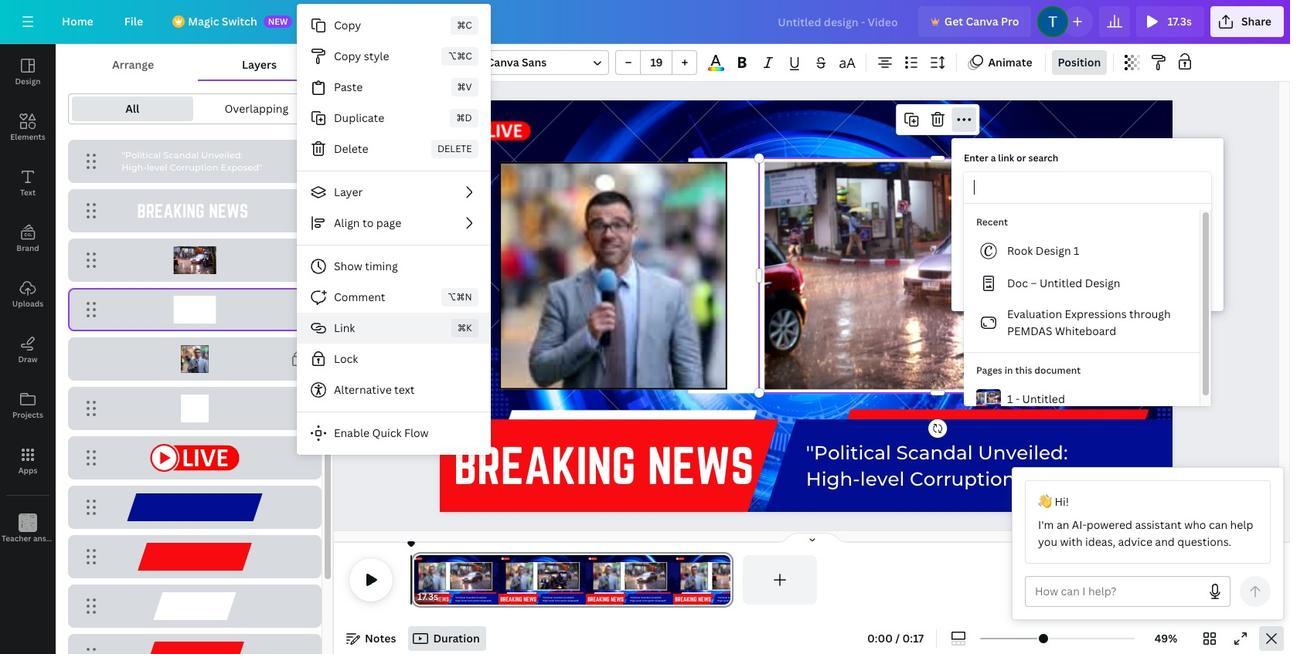 Task type: vqa. For each thing, say whether or not it's contained in the screenshot.
middle Scandal
yes



Task type: describe. For each thing, give the bounding box(es) containing it.
delete
[[334, 141, 368, 156]]

style
[[364, 49, 389, 63]]

show
[[334, 259, 362, 274]]

brand
[[16, 243, 39, 254]]

unveiled: inside "button"
[[201, 150, 243, 161]]

news inside button
[[209, 201, 248, 221]]

or
[[1017, 152, 1026, 165]]

design inside side panel tab list
[[15, 76, 41, 87]]

link
[[334, 321, 355, 335]]

you
[[1038, 535, 1057, 550]]

page
[[376, 216, 401, 230]]

0:00 / 0:17
[[867, 632, 924, 646]]

evaluation expressions through pemdas whiteboard option
[[964, 300, 1200, 346]]

👋
[[1038, 495, 1052, 509]]

duration button
[[408, 627, 486, 652]]

document
[[1034, 364, 1081, 377]]

''political scandal unveiled: high-level corruption exposed'' inside "button"
[[122, 150, 263, 173]]

untitled for –
[[1040, 276, 1082, 291]]

evaluation expressions through pemdas whiteboard image
[[979, 314, 998, 332]]

Design title text field
[[765, 6, 912, 37]]

-
[[1016, 392, 1020, 407]]

doc
[[1007, 276, 1028, 291]]

doc – untitled design option
[[964, 267, 1200, 300]]

2 vertical spatial corruption
[[910, 468, 1015, 491]]

draw
[[18, 354, 38, 365]]

17.3s inside button
[[1168, 14, 1192, 29]]

enter
[[964, 152, 988, 165]]

alternative text
[[334, 383, 415, 397]]

⌥⌘n
[[447, 291, 472, 304]]

ai-
[[1072, 518, 1087, 533]]

layer
[[334, 185, 363, 199]]

pemdas
[[1007, 324, 1053, 339]]

trimming, end edge slider
[[720, 556, 734, 605]]

align to page button
[[297, 208, 491, 239]]

powered
[[1087, 518, 1132, 533]]

high- inside "button"
[[122, 162, 147, 173]]

1 - untitled
[[1007, 392, 1065, 407]]

text
[[394, 383, 415, 397]]

lock button
[[297, 344, 491, 375]]

expressions
[[1065, 307, 1127, 322]]

questions.
[[1177, 535, 1232, 550]]

layers button
[[198, 50, 321, 80]]

rook design 1
[[1007, 243, 1079, 258]]

level inside "button"
[[147, 162, 167, 173]]

1 horizontal spatial ''political
[[806, 441, 891, 464]]

home link
[[49, 6, 106, 37]]

;
[[27, 535, 29, 545]]

copy for copy
[[334, 18, 361, 32]]

side panel tab list
[[0, 44, 79, 557]]

⌘c
[[457, 19, 472, 32]]

delete
[[438, 142, 472, 155]]

hide pages image
[[775, 533, 849, 545]]

i'm
[[1038, 518, 1054, 533]]

link
[[998, 152, 1014, 165]]

pages
[[976, 364, 1002, 377]]

canva sans
[[487, 55, 547, 70]]

show timing button
[[297, 251, 491, 282]]

doc – untitled design image
[[979, 274, 998, 293]]

apps button
[[0, 434, 56, 489]]

text button
[[0, 155, 56, 211]]

''political scandal unveiled: high-level corruption exposed'' button
[[68, 140, 322, 183]]

evaluation expressions through pemdas whiteboard
[[1007, 307, 1171, 339]]

breaking news inside button
[[137, 201, 248, 221]]

apps
[[18, 465, 37, 476]]

get canva pro
[[944, 14, 1019, 29]]

2 vertical spatial scandal
[[896, 441, 973, 464]]

unveiled: inside breaking news ''political scandal unveiled: high-level corruption exposed''
[[997, 406, 1001, 407]]

recent
[[976, 216, 1008, 229]]

align
[[334, 216, 360, 230]]

enter a link or search
[[964, 152, 1058, 165]]

assistant panel dialog
[[1012, 468, 1284, 621]]

through
[[1129, 307, 1171, 322]]

flow
[[404, 426, 429, 441]]

mode
[[1000, 210, 1026, 223]]

⌘k
[[458, 322, 472, 335]]

file button
[[112, 6, 156, 37]]

rook design 1 button
[[964, 235, 1200, 267]]

2 vertical spatial level
[[860, 468, 905, 491]]

answer
[[33, 533, 60, 544]]

breaking news ''political scandal unveiled: high-level corruption exposed''
[[971, 406, 1004, 409]]

help
[[1230, 518, 1253, 533]]

duplicate
[[334, 111, 384, 125]]

Enter a link or search text field
[[974, 173, 1201, 203]]

brand button
[[0, 211, 56, 267]]

color range image
[[708, 67, 724, 71]]

text
[[20, 187, 36, 198]]

''political inside "button"
[[122, 150, 161, 161]]

/
[[895, 632, 900, 646]]

trimming, start edge slider
[[411, 556, 425, 605]]

Overlapping button
[[196, 97, 317, 121]]

level inside breaking news ''political scandal unveiled: high-level corruption exposed''
[[991, 408, 993, 409]]

position button
[[1052, 50, 1107, 75]]

49%
[[1155, 632, 1178, 646]]

all
[[125, 101, 139, 116]]

2 vertical spatial breaking
[[454, 438, 636, 494]]

news inside 1 - untitled option
[[981, 406, 986, 409]]

49% button
[[1141, 627, 1191, 652]]

doc – untitled design button
[[964, 267, 1200, 300]]

canva sans button
[[481, 50, 609, 75]]

enable quick flow button
[[297, 418, 491, 449]]

1 horizontal spatial ''political scandal unveiled: high-level corruption exposed''
[[806, 441, 1111, 491]]

''political inside breaking news ''political scandal unveiled: high-level corruption exposed''
[[989, 406, 993, 407]]

main menu bar
[[0, 0, 1290, 44]]

2 vertical spatial high-
[[806, 468, 860, 491]]

breaking news button
[[68, 189, 322, 233]]



Task type: locate. For each thing, give the bounding box(es) containing it.
show timing
[[334, 259, 398, 274]]

0 vertical spatial news
[[209, 201, 248, 221]]

2 horizontal spatial news
[[981, 406, 986, 409]]

search
[[1028, 152, 1058, 165]]

teacher
[[2, 533, 31, 544]]

0 horizontal spatial level
[[147, 162, 167, 173]]

All button
[[72, 97, 193, 121]]

pages in this document
[[976, 364, 1081, 377]]

1 vertical spatial unveiled:
[[997, 406, 1001, 407]]

0 horizontal spatial exposed''
[[221, 162, 263, 173]]

duration
[[433, 632, 480, 646]]

0 vertical spatial scandal
[[163, 150, 199, 161]]

0:17
[[903, 632, 924, 646]]

2 vertical spatial news
[[648, 438, 754, 494]]

breaking inside breaking news button
[[137, 201, 205, 221]]

breaking inside 1 - untitled option
[[971, 406, 980, 409]]

0 vertical spatial high-
[[122, 162, 147, 173]]

elements
[[10, 131, 45, 142]]

2 horizontal spatial level
[[991, 408, 993, 409]]

17.3s left page title text box
[[417, 591, 438, 604]]

untitled for -
[[1022, 392, 1065, 407]]

–
[[1031, 276, 1037, 291]]

rook design 1 option
[[964, 235, 1200, 267]]

corruption up breaking news button
[[170, 162, 218, 173]]

canva left sans
[[487, 55, 519, 70]]

2 vertical spatial ''political
[[806, 441, 891, 464]]

1 vertical spatial ''political
[[989, 406, 993, 407]]

1 vertical spatial ''political scandal unveiled: high-level corruption exposed''
[[806, 441, 1111, 491]]

17.3s button left share dropdown button
[[1137, 6, 1204, 37]]

who
[[1184, 518, 1206, 533]]

17.3s button left page title text box
[[417, 590, 438, 605]]

i'm an ai-powered assistant who can help you with ideas, advice and questions.
[[1038, 518, 1253, 550]]

alternative
[[334, 383, 392, 397]]

Ask Canva Assistant for help text field
[[1035, 577, 1200, 607]]

0 vertical spatial copy
[[334, 18, 361, 32]]

2 horizontal spatial scandal
[[993, 406, 997, 407]]

scandal up breaking news button
[[163, 150, 199, 161]]

arrange button
[[68, 50, 198, 80]]

0 vertical spatial ''political scandal unveiled: high-level corruption exposed''
[[122, 150, 263, 173]]

2 vertical spatial design
[[1085, 276, 1120, 291]]

''political scandal unveiled: high-level corruption exposed'' up breaking news button
[[122, 150, 263, 173]]

2 horizontal spatial breaking
[[971, 406, 980, 409]]

2 copy from the top
[[334, 49, 361, 63]]

canva inside popup button
[[487, 55, 519, 70]]

1 horizontal spatial 17.3s
[[1168, 14, 1192, 29]]

1 vertical spatial 17.3s
[[417, 591, 438, 604]]

0 vertical spatial corruption
[[170, 162, 218, 173]]

1 horizontal spatial level
[[860, 468, 905, 491]]

0 vertical spatial level
[[147, 162, 167, 173]]

corruption inside "button"
[[170, 162, 218, 173]]

exposed'' down pages
[[999, 408, 1004, 409]]

1 vertical spatial exposed''
[[999, 408, 1004, 409]]

pro
[[1001, 14, 1019, 29]]

get
[[944, 14, 963, 29]]

17.3s button
[[1137, 6, 1204, 37], [417, 590, 438, 605]]

1 horizontal spatial design
[[1036, 243, 1071, 258]]

0 horizontal spatial news
[[209, 201, 248, 221]]

and
[[1155, 535, 1175, 550]]

display mode
[[964, 210, 1026, 223]]

1 vertical spatial breaking news
[[454, 438, 754, 494]]

17.3s
[[1168, 14, 1192, 29], [417, 591, 438, 604]]

2 horizontal spatial ''political
[[989, 406, 993, 407]]

2 horizontal spatial design
[[1085, 276, 1120, 291]]

0 vertical spatial design
[[15, 76, 41, 87]]

design right "rook"
[[1036, 243, 1071, 258]]

corruption
[[170, 162, 218, 173], [994, 408, 999, 409], [910, 468, 1015, 491]]

unveiled: down "overlapping" button
[[201, 150, 243, 161]]

share button
[[1210, 6, 1284, 37]]

1 vertical spatial breaking
[[971, 406, 980, 409]]

Page title text field
[[445, 590, 451, 605]]

👋 hi!
[[1038, 495, 1069, 509]]

projects
[[12, 410, 43, 421]]

uploads button
[[0, 267, 56, 322]]

untitled
[[1040, 276, 1082, 291], [1022, 392, 1065, 407]]

copy up copy style at left top
[[334, 18, 361, 32]]

1 inside button
[[1074, 243, 1079, 258]]

0 horizontal spatial 1
[[1007, 392, 1013, 407]]

0 vertical spatial untitled
[[1040, 276, 1082, 291]]

to
[[363, 216, 374, 230]]

1 vertical spatial copy
[[334, 49, 361, 63]]

1 copy from the top
[[334, 18, 361, 32]]

breaking news
[[137, 201, 248, 221], [454, 438, 754, 494]]

– – number field
[[646, 55, 667, 70]]

1 vertical spatial canva
[[487, 55, 519, 70]]

switch
[[222, 14, 257, 29]]

scandal inside ''political scandal unveiled: high-level corruption exposed'' "button"
[[163, 150, 199, 161]]

unveiled:
[[201, 150, 243, 161], [997, 406, 1001, 407], [978, 441, 1068, 464]]

2 vertical spatial exposed''
[[1021, 468, 1111, 491]]

0 vertical spatial 1
[[1074, 243, 1079, 258]]

high- down pages
[[989, 408, 991, 409]]

magic switch
[[188, 14, 257, 29]]

canva inside button
[[966, 14, 998, 29]]

design inside option
[[1036, 243, 1071, 258]]

1 horizontal spatial breaking news
[[454, 438, 754, 494]]

1 horizontal spatial 1
[[1074, 243, 1079, 258]]

0 vertical spatial unveiled:
[[201, 150, 243, 161]]

copy style
[[334, 49, 389, 63]]

notes button
[[340, 627, 402, 652]]

2 vertical spatial unveiled:
[[978, 441, 1068, 464]]

high- down all button
[[122, 162, 147, 173]]

untitled right -
[[1022, 392, 1065, 407]]

2 horizontal spatial exposed''
[[1021, 468, 1111, 491]]

1 vertical spatial 1
[[1007, 392, 1013, 407]]

this
[[1015, 364, 1032, 377]]

an
[[1057, 518, 1069, 533]]

design up expressions
[[1085, 276, 1120, 291]]

1 horizontal spatial exposed''
[[999, 408, 1004, 409]]

canva left pro
[[966, 14, 998, 29]]

0 horizontal spatial canva
[[487, 55, 519, 70]]

new
[[268, 15, 288, 27]]

group
[[616, 50, 698, 75]]

1 vertical spatial level
[[991, 408, 993, 409]]

0:00
[[867, 632, 893, 646]]

1 vertical spatial design
[[1036, 243, 1071, 258]]

1 vertical spatial corruption
[[994, 408, 999, 409]]

0 horizontal spatial high-
[[122, 162, 147, 173]]

search results list box
[[964, 210, 1200, 416]]

assistant
[[1135, 518, 1182, 533]]

1 left -
[[1007, 392, 1013, 407]]

display
[[964, 210, 998, 223]]

design button
[[0, 44, 56, 100]]

can
[[1209, 518, 1228, 533]]

1 up doc – untitled design "option" at the top right of page
[[1074, 243, 1079, 258]]

copy
[[334, 18, 361, 32], [334, 49, 361, 63]]

corruption down pages
[[994, 408, 999, 409]]

scandal inside breaking news ''political scandal unveiled: high-level corruption exposed''
[[993, 406, 997, 407]]

0 horizontal spatial design
[[15, 76, 41, 87]]

file
[[124, 14, 143, 29]]

design inside "option"
[[1085, 276, 1120, 291]]

projects button
[[0, 378, 56, 434]]

arrange
[[112, 57, 154, 72]]

exposed'' inside breaking news ''political scandal unveiled: high-level corruption exposed''
[[999, 408, 1004, 409]]

0 vertical spatial canva
[[966, 14, 998, 29]]

2 horizontal spatial high-
[[989, 408, 991, 409]]

untitled inside button
[[1040, 276, 1082, 291]]

alternative text button
[[297, 375, 491, 406]]

corruption inside breaking news ''political scandal unveiled: high-level corruption exposed''
[[994, 408, 999, 409]]

high- up hide pages image
[[806, 468, 860, 491]]

teacher answer keys
[[2, 533, 79, 544]]

a
[[991, 152, 996, 165]]

⌥⌘c
[[448, 49, 472, 63]]

high- inside breaking news ''political scandal unveiled: high-level corruption exposed''
[[989, 408, 991, 409]]

0 horizontal spatial 17.3s button
[[417, 590, 438, 605]]

magic
[[188, 14, 219, 29]]

evaluation
[[1007, 307, 1062, 322]]

0 horizontal spatial ''political
[[122, 150, 161, 161]]

''political scandal unveiled: high-level corruption exposed'' down breaking news ''political scandal unveiled: high-level corruption exposed'' on the bottom right of page
[[806, 441, 1111, 491]]

1 horizontal spatial high-
[[806, 468, 860, 491]]

1 - untitled option
[[964, 383, 1200, 416]]

0 vertical spatial exposed''
[[221, 162, 263, 173]]

copy left style on the top left of the page
[[334, 49, 361, 63]]

1 horizontal spatial scandal
[[896, 441, 973, 464]]

high-
[[122, 162, 147, 173], [989, 408, 991, 409], [806, 468, 860, 491]]

1 horizontal spatial canva
[[966, 14, 998, 29]]

1 vertical spatial news
[[981, 406, 986, 409]]

animate button
[[964, 50, 1039, 75]]

with
[[1060, 535, 1083, 550]]

0 horizontal spatial breaking news
[[137, 201, 248, 221]]

0 vertical spatial breaking news
[[137, 201, 248, 221]]

1 vertical spatial untitled
[[1022, 392, 1065, 407]]

untitled inside option
[[1022, 392, 1065, 407]]

animate
[[988, 55, 1032, 70]]

exposed''
[[221, 162, 263, 173], [999, 408, 1004, 409], [1021, 468, 1111, 491]]

1 vertical spatial scandal
[[993, 406, 997, 407]]

home
[[62, 14, 93, 29]]

scandal left -
[[993, 406, 997, 407]]

unveiled: left -
[[997, 406, 1001, 407]]

''political
[[122, 150, 161, 161], [989, 406, 993, 407], [806, 441, 891, 464]]

uploads
[[12, 298, 43, 309]]

elements button
[[0, 100, 56, 155]]

1 vertical spatial high-
[[989, 408, 991, 409]]

unveiled: up 👋
[[978, 441, 1068, 464]]

1 vertical spatial 17.3s button
[[417, 590, 438, 605]]

ideas,
[[1085, 535, 1116, 550]]

exposed'' inside ''political scandal unveiled: high-level corruption exposed'' "button"
[[221, 162, 263, 173]]

17.3s left share dropdown button
[[1168, 14, 1192, 29]]

scandal down breaking news ''political scandal unveiled: high-level corruption exposed'' on the bottom right of page
[[896, 441, 973, 464]]

doc – untitled design
[[1007, 276, 1120, 291]]

exposed'' down "overlapping" button
[[221, 162, 263, 173]]

1 horizontal spatial news
[[648, 438, 754, 494]]

0 vertical spatial ''political
[[122, 150, 161, 161]]

design up elements button
[[15, 76, 41, 87]]

in
[[1005, 364, 1013, 377]]

paste
[[334, 80, 363, 94]]

0 vertical spatial breaking
[[137, 201, 205, 221]]

0 horizontal spatial scandal
[[163, 150, 199, 161]]

align to page
[[334, 216, 401, 230]]

exposed'' up hi!
[[1021, 468, 1111, 491]]

0 horizontal spatial ''political scandal unveiled: high-level corruption exposed''
[[122, 150, 263, 173]]

scandal
[[163, 150, 199, 161], [993, 406, 997, 407], [896, 441, 973, 464]]

layer button
[[297, 177, 491, 208]]

0 horizontal spatial breaking
[[137, 201, 205, 221]]

comment
[[334, 290, 385, 305]]

share
[[1241, 14, 1272, 29]]

timing
[[365, 259, 398, 274]]

overlapping
[[224, 101, 288, 116]]

sans
[[522, 55, 547, 70]]

0 horizontal spatial 17.3s
[[417, 591, 438, 604]]

0 vertical spatial 17.3s
[[1168, 14, 1192, 29]]

0 vertical spatial 17.3s button
[[1137, 6, 1204, 37]]

1 horizontal spatial breaking
[[454, 438, 636, 494]]

corruption down breaking news ''political scandal unveiled: high-level corruption exposed'' on the bottom right of page
[[910, 468, 1015, 491]]

1 horizontal spatial 17.3s button
[[1137, 6, 1204, 37]]

notes
[[365, 632, 396, 646]]

⌘d
[[456, 111, 472, 124]]

quick
[[372, 426, 402, 441]]

copy for copy style
[[334, 49, 361, 63]]

design
[[15, 76, 41, 87], [1036, 243, 1071, 258], [1085, 276, 1120, 291]]

untitled right –
[[1040, 276, 1082, 291]]

breaking
[[137, 201, 205, 221], [971, 406, 980, 409], [454, 438, 636, 494]]



